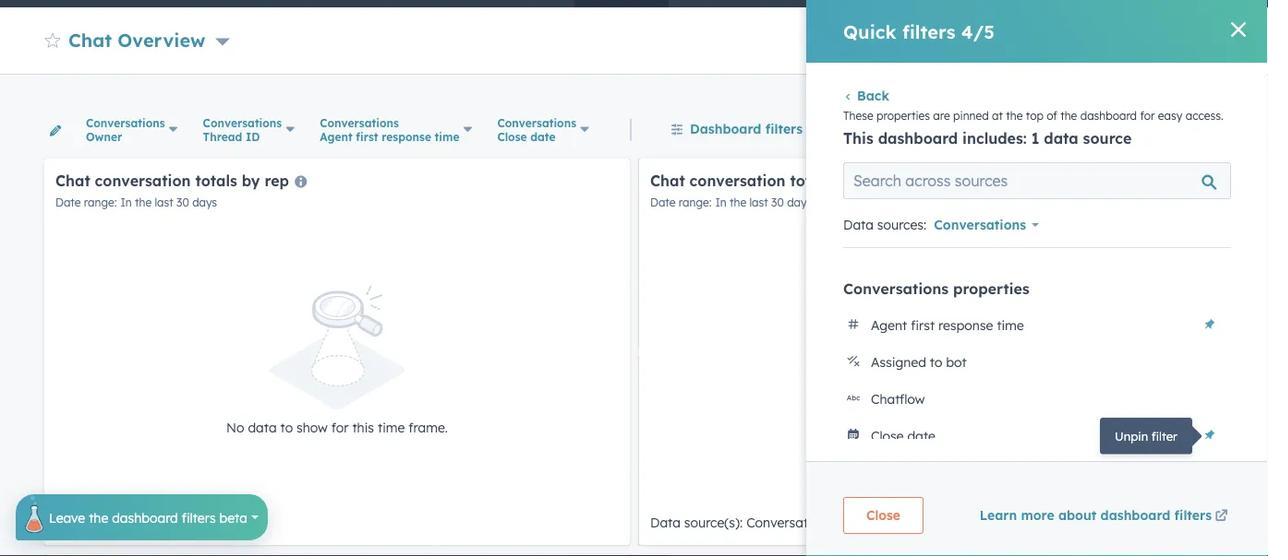Task type: locate. For each thing, give the bounding box(es) containing it.
everyone
[[1107, 121, 1167, 138]]

this for url
[[947, 420, 969, 436]]

2 this from the left
[[947, 420, 969, 436]]

these
[[843, 109, 873, 122]]

conversations inside row group
[[843, 280, 949, 298]]

totals left url
[[790, 171, 832, 190]]

includes:
[[962, 129, 1027, 148]]

2 last from the left
[[750, 196, 768, 210]]

0 horizontal spatial response
[[382, 130, 431, 144]]

time
[[435, 130, 459, 144], [997, 318, 1024, 334], [378, 420, 405, 436], [972, 420, 1000, 436]]

1 horizontal spatial first
[[911, 318, 935, 334]]

0 vertical spatial first
[[356, 130, 378, 144]]

data inside "chat conversation totals by rep" 'element'
[[55, 515, 86, 532]]

time inside agent first response time 'button'
[[997, 318, 1024, 334]]

chat inside popup button
[[68, 28, 112, 51]]

1 date range: in the last 30 days from the left
[[55, 196, 217, 210]]

actions button
[[949, 26, 1030, 55]]

2 date range: in the last 30 days from the left
[[650, 196, 812, 210]]

conversation down dashboard filters button
[[690, 171, 786, 190]]

data source(s): conversations inside chat conversation totals by url element
[[650, 515, 833, 532]]

dashboard filters
[[690, 121, 803, 137]]

chat down the "owner"
[[55, 171, 90, 190]]

2 no from the left
[[821, 420, 839, 436]]

the down "chat conversation totals by rep"
[[135, 196, 152, 210]]

1 horizontal spatial show
[[891, 420, 923, 436]]

dashboard right leave
[[112, 510, 178, 526]]

date range: in the last 30 days inside chat conversation totals by url element
[[650, 196, 812, 210]]

bot
[[946, 355, 967, 371]]

2 days from the left
[[787, 196, 812, 210]]

conversations agent first response time
[[320, 116, 459, 144]]

dashboards
[[925, 121, 1001, 138]]

chat inside 'element'
[[55, 171, 90, 190]]

2 30 from the left
[[771, 196, 784, 210]]

dashboard inside button
[[866, 34, 922, 48]]

1 this from the left
[[352, 420, 374, 436]]

1 horizontal spatial date range: in the last 30 days
[[650, 196, 812, 210]]

no left close date
[[821, 420, 839, 436]]

date
[[55, 196, 81, 210], [650, 196, 676, 210]]

show inside chat conversation totals by url element
[[891, 420, 923, 436]]

1 horizontal spatial to
[[875, 420, 888, 436]]

data inside chat conversation totals by url element
[[843, 420, 872, 436]]

1 horizontal spatial data source(s): conversations
[[650, 515, 833, 532]]

1 horizontal spatial frame.
[[1003, 420, 1043, 436]]

1 source(s): from the left
[[89, 515, 148, 532]]

1 horizontal spatial by
[[837, 171, 855, 190]]

30 down "chat conversation totals by rep"
[[176, 196, 189, 210]]

0 horizontal spatial data source(s): conversations
[[55, 515, 238, 532]]

no for rep
[[226, 420, 244, 436]]

are
[[933, 109, 950, 122]]

0 vertical spatial properties
[[877, 109, 930, 122]]

data
[[1044, 129, 1078, 148], [248, 420, 277, 436], [843, 420, 872, 436]]

no for url
[[821, 420, 839, 436]]

create dashboard
[[828, 34, 922, 48]]

conversations properties
[[843, 280, 1030, 298]]

response inside 'button'
[[938, 318, 993, 334]]

close inside "button"
[[866, 508, 900, 524]]

conversation down conversations owner at the top of the page
[[95, 171, 191, 190]]

agent right id
[[320, 130, 352, 144]]

chat for chat conversation totals by rep
[[55, 171, 90, 190]]

link opens in a new window image
[[1215, 506, 1228, 528], [1215, 511, 1228, 523]]

0 horizontal spatial data
[[248, 420, 277, 436]]

2 horizontal spatial to
[[930, 355, 942, 371]]

response
[[382, 130, 431, 144], [938, 318, 993, 334]]

filters
[[902, 20, 956, 43], [765, 121, 803, 137], [1174, 507, 1212, 523], [182, 510, 216, 526]]

1 vertical spatial response
[[938, 318, 993, 334]]

0 horizontal spatial for
[[331, 420, 349, 436]]

show
[[297, 420, 328, 436], [891, 420, 923, 436]]

days for url
[[787, 196, 812, 210]]

0 horizontal spatial conversation
[[95, 171, 191, 190]]

conversation for chat conversation totals by url
[[690, 171, 786, 190]]

0 horizontal spatial by
[[242, 171, 260, 190]]

1 horizontal spatial response
[[938, 318, 993, 334]]

dashboard right the about
[[1101, 507, 1170, 523]]

1 horizontal spatial 30
[[771, 196, 784, 210]]

pinned
[[953, 109, 989, 122]]

conversations inside popup button
[[934, 217, 1026, 233]]

leave the dashboard filters beta
[[49, 510, 247, 526]]

no inside "chat conversation totals by rep" 'element'
[[226, 420, 244, 436]]

no data to show for this time frame. inside "chat conversation totals by rep" 'element'
[[226, 420, 448, 436]]

data sources:
[[843, 217, 927, 233]]

date inside "chat conversation totals by rep" 'element'
[[55, 196, 81, 210]]

can
[[1171, 121, 1195, 138]]

1 vertical spatial properties
[[953, 280, 1030, 298]]

data source(s): conversations for chat conversation totals by rep
[[55, 515, 238, 532]]

conversations for conversations properties
[[843, 280, 949, 298]]

1 last from the left
[[155, 196, 173, 210]]

last for url
[[750, 196, 768, 210]]

1 30 from the left
[[176, 196, 189, 210]]

1 days from the left
[[192, 196, 217, 210]]

for inside these properties are pinned at the top of the dashboard for easy access. this dashboard includes: 1 data source
[[1140, 109, 1155, 122]]

close inside button
[[871, 429, 904, 445]]

1 horizontal spatial last
[[750, 196, 768, 210]]

1 by from the left
[[242, 171, 260, 190]]

this for rep
[[352, 420, 374, 436]]

data source(s): conversations inside "chat conversation totals by rep" 'element'
[[55, 515, 238, 532]]

source(s): inside "chat conversation totals by rep" 'element'
[[89, 515, 148, 532]]

assigned to bot
[[871, 355, 967, 371]]

by left rep
[[242, 171, 260, 190]]

chat conversation average first response time by rep element
[[44, 555, 630, 557]]

chat
[[68, 28, 112, 51], [55, 171, 90, 190], [650, 171, 685, 190]]

filters left beta
[[182, 510, 216, 526]]

2 data source(s): conversations from the left
[[650, 515, 833, 532]]

0 vertical spatial date
[[530, 130, 556, 144]]

no inside chat conversation totals by url element
[[821, 420, 839, 436]]

properties inside row group
[[953, 280, 1030, 298]]

last down "chat conversation totals by rep"
[[155, 196, 173, 210]]

data inside chat conversation totals by url element
[[650, 515, 681, 532]]

filters left 4/5
[[902, 20, 956, 43]]

by inside "chat conversation totals by rep" 'element'
[[242, 171, 260, 190]]

2 range: from the left
[[679, 196, 712, 210]]

1 frame. from the left
[[408, 420, 448, 436]]

1 data source(s): conversations from the left
[[55, 515, 238, 532]]

1 horizontal spatial date
[[650, 196, 676, 210]]

chat overview button
[[68, 26, 230, 53]]

0 horizontal spatial in
[[120, 196, 132, 210]]

totals down 'thread' at the left top
[[195, 171, 237, 190]]

the inside chat conversation totals by url element
[[730, 196, 746, 210]]

in down chat conversation totals by url
[[715, 196, 727, 210]]

agent inside conversations agent first response time
[[320, 130, 352, 144]]

1 totals from the left
[[195, 171, 237, 190]]

totals
[[195, 171, 237, 190], [790, 171, 832, 190]]

1
[[1031, 129, 1039, 148]]

1 horizontal spatial no
[[821, 420, 839, 436]]

this inside chat conversation totals by url element
[[947, 420, 969, 436]]

0 horizontal spatial days
[[192, 196, 217, 210]]

conversations for conversations owner
[[86, 116, 165, 130]]

the right of
[[1060, 109, 1077, 122]]

0 horizontal spatial 30
[[176, 196, 189, 210]]

1 vertical spatial close
[[871, 429, 904, 445]]

0 horizontal spatial date
[[530, 130, 556, 144]]

data for chat conversation totals by rep
[[248, 420, 277, 436]]

30 inside "chat conversation totals by rep" 'element'
[[176, 196, 189, 210]]

1 vertical spatial date
[[907, 429, 935, 445]]

30 down chat conversation totals by url
[[771, 196, 784, 210]]

0 vertical spatial close
[[497, 130, 527, 144]]

1 horizontal spatial totals
[[790, 171, 832, 190]]

properties
[[877, 109, 930, 122], [953, 280, 1030, 298]]

in down "chat conversation totals by rep"
[[120, 196, 132, 210]]

source(s): inside chat conversation totals by url element
[[684, 515, 743, 532]]

data
[[843, 217, 874, 233], [55, 515, 86, 532], [650, 515, 681, 532]]

no data to show for this time frame. for chat conversation totals by url
[[821, 420, 1043, 436]]

2 date from the left
[[650, 196, 676, 210]]

1 no from the left
[[226, 420, 244, 436]]

source(s): for chat conversation totals by url
[[684, 515, 743, 532]]

for inside "chat conversation totals by rep" 'element'
[[331, 420, 349, 436]]

dashboard filters button
[[671, 118, 803, 142]]

agent up assigned
[[871, 318, 907, 334]]

1 horizontal spatial for
[[926, 420, 943, 436]]

date range: in the last 30 days for chat conversation totals by rep
[[55, 196, 217, 210]]

no data to show for this time frame. for chat conversation totals by rep
[[226, 420, 448, 436]]

0 horizontal spatial no data to show for this time frame.
[[226, 420, 448, 436]]

no data to show for this time frame.
[[226, 420, 448, 436], [821, 420, 1043, 436]]

source(s):
[[89, 515, 148, 532], [684, 515, 743, 532]]

0 horizontal spatial date range: in the last 30 days
[[55, 196, 217, 210]]

in
[[120, 196, 132, 210], [715, 196, 727, 210]]

date for chat conversation totals by url
[[650, 196, 676, 210]]

last inside "chat conversation totals by rep" 'element'
[[155, 196, 173, 210]]

range:
[[84, 196, 117, 210], [679, 196, 712, 210]]

first inside 'button'
[[911, 318, 935, 334]]

this inside "chat conversation totals by rep" 'element'
[[352, 420, 374, 436]]

access.
[[1186, 109, 1224, 122]]

frame.
[[408, 420, 448, 436], [1003, 420, 1043, 436]]

share
[[1057, 34, 1087, 48]]

0 horizontal spatial last
[[155, 196, 173, 210]]

date inside chat conversation totals by url element
[[650, 196, 676, 210]]

1 horizontal spatial agent
[[871, 318, 907, 334]]

totals inside 'element'
[[195, 171, 237, 190]]

back
[[857, 88, 889, 104]]

0 horizontal spatial totals
[[195, 171, 237, 190]]

2 show from the left
[[891, 420, 923, 436]]

0 horizontal spatial data
[[55, 515, 86, 532]]

1 date from the left
[[55, 196, 81, 210]]

properties up agent first response time
[[953, 280, 1030, 298]]

1 horizontal spatial conversation
[[690, 171, 786, 190]]

assigned to bot button
[[843, 345, 1231, 381]]

to for chat conversation totals by url
[[875, 420, 888, 436]]

properties for conversations
[[953, 280, 1030, 298]]

chat left overview
[[68, 28, 112, 51]]

chat conversation totals by rep element
[[44, 159, 630, 546]]

0 horizontal spatial date
[[55, 196, 81, 210]]

1 vertical spatial first
[[911, 318, 935, 334]]

totals for rep
[[195, 171, 237, 190]]

2 conversation from the left
[[690, 171, 786, 190]]

frame. inside chat conversation totals by url element
[[1003, 420, 1043, 436]]

2 source(s): from the left
[[684, 515, 743, 532]]

chat down dashboard filters button
[[650, 171, 685, 190]]

by left url
[[837, 171, 855, 190]]

conversations owner
[[86, 116, 165, 144]]

last inside chat conversation totals by url element
[[750, 196, 768, 210]]

to inside 'element'
[[280, 420, 293, 436]]

data source(s): conversations
[[55, 515, 238, 532], [650, 515, 833, 532]]

filters inside popup button
[[182, 510, 216, 526]]

days
[[192, 196, 217, 210], [787, 196, 812, 210]]

2 vertical spatial close
[[866, 508, 900, 524]]

the down chat conversation totals by url
[[730, 196, 746, 210]]

conversations properties row group
[[843, 271, 1231, 557]]

date range: in the last 30 days
[[55, 196, 217, 210], [650, 196, 812, 210]]

close inside conversations close date
[[497, 130, 527, 144]]

top
[[1026, 109, 1044, 122]]

days inside "chat conversation totals by rep" 'element'
[[192, 196, 217, 210]]

manage dashboards button
[[868, 119, 1001, 141]]

dashboard
[[866, 34, 922, 48], [1080, 109, 1137, 122], [878, 129, 958, 148], [1101, 507, 1170, 523], [112, 510, 178, 526]]

days for rep
[[192, 196, 217, 210]]

date range: in the last 30 days inside "chat conversation totals by rep" 'element'
[[55, 196, 217, 210]]

1 horizontal spatial date
[[907, 429, 935, 445]]

0 vertical spatial response
[[382, 130, 431, 144]]

range: for chat conversation totals by rep
[[84, 196, 117, 210]]

0 horizontal spatial show
[[297, 420, 328, 436]]

agent first response time
[[871, 318, 1024, 334]]

data inside "chat conversation totals by rep" 'element'
[[248, 420, 277, 436]]

close date
[[871, 429, 935, 445]]

close for close date
[[871, 429, 904, 445]]

conversations for conversations agent first response time
[[320, 116, 399, 130]]

owner
[[86, 130, 122, 144]]

totals for url
[[790, 171, 832, 190]]

2 horizontal spatial data
[[1044, 129, 1078, 148]]

date range: in the last 30 days down "chat conversation totals by rep"
[[55, 196, 217, 210]]

1 range: from the left
[[84, 196, 117, 210]]

0 horizontal spatial first
[[356, 130, 378, 144]]

2 horizontal spatial for
[[1140, 109, 1155, 122]]

the inside popup button
[[89, 510, 108, 526]]

0 horizontal spatial this
[[352, 420, 374, 436]]

date for chat conversation totals by rep
[[55, 196, 81, 210]]

0 horizontal spatial range:
[[84, 196, 117, 210]]

no
[[226, 420, 244, 436], [821, 420, 839, 436]]

date
[[530, 130, 556, 144], [907, 429, 935, 445]]

1 show from the left
[[297, 420, 328, 436]]

conversations for conversations thread id
[[203, 116, 282, 130]]

for inside chat conversation totals by url element
[[926, 420, 943, 436]]

add
[[1141, 34, 1162, 48]]

filters up chat conversation totals by url
[[765, 121, 803, 137]]

show for rep
[[297, 420, 328, 436]]

agent first response time button
[[843, 308, 1231, 345]]

1 horizontal spatial source(s):
[[684, 515, 743, 532]]

conversations
[[86, 116, 165, 130], [203, 116, 282, 130], [320, 116, 399, 130], [497, 116, 576, 130], [934, 217, 1026, 233], [843, 280, 949, 298], [152, 515, 238, 532], [746, 515, 833, 532]]

agent inside 'button'
[[871, 318, 907, 334]]

0 horizontal spatial frame.
[[408, 420, 448, 436]]

1 horizontal spatial data
[[650, 515, 681, 532]]

first inside conversations agent first response time
[[356, 130, 378, 144]]

0 horizontal spatial source(s):
[[89, 515, 148, 532]]

properties inside these properties are pinned at the top of the dashboard for easy access. this dashboard includes: 1 data source
[[877, 109, 930, 122]]

this
[[352, 420, 374, 436], [947, 420, 969, 436]]

1 horizontal spatial days
[[787, 196, 812, 210]]

learn more about dashboard filters
[[980, 507, 1212, 523]]

2 frame. from the left
[[1003, 420, 1043, 436]]

1 in from the left
[[120, 196, 132, 210]]

0 horizontal spatial no
[[226, 420, 244, 436]]

no data to show for this time frame. inside chat conversation totals by url element
[[821, 420, 1043, 436]]

days inside chat conversation totals by url element
[[787, 196, 812, 210]]

conversations inside conversations agent first response time
[[320, 116, 399, 130]]

date range: in the last 30 days down chat conversation totals by url
[[650, 196, 812, 210]]

range: inside "chat conversation totals by rep" 'element'
[[84, 196, 117, 210]]

close button
[[843, 498, 924, 535]]

0 horizontal spatial properties
[[877, 109, 930, 122]]

dashboard down are
[[878, 129, 958, 148]]

days down chat conversation totals by url
[[787, 196, 812, 210]]

for
[[1140, 109, 1155, 122], [331, 420, 349, 436], [926, 420, 943, 436]]

dashboard right create
[[866, 34, 922, 48]]

2 no data to show for this time frame. from the left
[[821, 420, 1043, 436]]

2 in from the left
[[715, 196, 727, 210]]

source
[[1083, 129, 1132, 148]]

1 horizontal spatial range:
[[679, 196, 712, 210]]

2 by from the left
[[837, 171, 855, 190]]

conversation inside 'element'
[[95, 171, 191, 190]]

last down chat conversation totals by url
[[750, 196, 768, 210]]

1 horizontal spatial in
[[715, 196, 727, 210]]

frame. inside "chat conversation totals by rep" 'element'
[[408, 420, 448, 436]]

response inside conversations agent first response time
[[382, 130, 431, 144]]

time inside conversations agent first response time
[[435, 130, 459, 144]]

properties down back
[[877, 109, 930, 122]]

1 conversation from the left
[[95, 171, 191, 190]]

1 vertical spatial agent
[[871, 318, 907, 334]]

by inside chat conversation totals by url element
[[837, 171, 855, 190]]

range: down chat conversation totals by url
[[679, 196, 712, 210]]

2 totals from the left
[[790, 171, 832, 190]]

1 no data to show for this time frame. from the left
[[226, 420, 448, 436]]

Search across sources search field
[[843, 163, 1231, 199]]

1 horizontal spatial this
[[947, 420, 969, 436]]

range: down the "owner"
[[84, 196, 117, 210]]

1 horizontal spatial data
[[843, 420, 872, 436]]

first
[[356, 130, 378, 144], [911, 318, 935, 334]]

30 inside chat conversation totals by url element
[[771, 196, 784, 210]]

date inside button
[[907, 429, 935, 445]]

0 horizontal spatial agent
[[320, 130, 352, 144]]

manage
[[868, 121, 921, 138]]

1 horizontal spatial properties
[[953, 280, 1030, 298]]

1 horizontal spatial no data to show for this time frame.
[[821, 420, 1043, 436]]

unpin filter
[[1115, 429, 1177, 444]]

0 horizontal spatial to
[[280, 420, 293, 436]]

no up beta
[[226, 420, 244, 436]]

last
[[155, 196, 173, 210], [750, 196, 768, 210]]

range: inside chat conversation totals by url element
[[679, 196, 712, 210]]

the
[[1006, 109, 1023, 122], [1060, 109, 1077, 122], [135, 196, 152, 210], [730, 196, 746, 210], [89, 510, 108, 526]]

0 vertical spatial agent
[[320, 130, 352, 144]]

chat conversation average time to close by rep element
[[639, 555, 1225, 557]]

in inside chat conversation totals by url element
[[715, 196, 727, 210]]

in inside "chat conversation totals by rep" 'element'
[[120, 196, 132, 210]]

show inside "chat conversation totals by rep" 'element'
[[297, 420, 328, 436]]

days down "chat conversation totals by rep"
[[192, 196, 217, 210]]

30
[[176, 196, 189, 210], [771, 196, 784, 210]]

url
[[859, 171, 890, 190]]

the right leave
[[89, 510, 108, 526]]



Task type: describe. For each thing, give the bounding box(es) containing it.
close date button
[[843, 418, 1231, 455]]

id
[[246, 130, 260, 144]]

thread
[[203, 130, 242, 144]]

assigned: everyone can edit
[[1041, 121, 1224, 138]]

conversations inside chat conversation totals by url element
[[746, 515, 833, 532]]

manage dashboards
[[868, 121, 1001, 138]]

at
[[992, 109, 1003, 122]]

beta
[[219, 510, 247, 526]]

by for rep
[[242, 171, 260, 190]]

30 for rep
[[176, 196, 189, 210]]

these properties are pinned at the top of the dashboard for easy access. this dashboard includes: 1 data source
[[843, 109, 1224, 148]]

leave the dashboard filters beta button
[[16, 488, 268, 541]]

in for chat conversation totals by rep
[[120, 196, 132, 210]]

the inside "chat conversation totals by rep" 'element'
[[135, 196, 152, 210]]

of
[[1047, 109, 1057, 122]]

learn
[[980, 507, 1017, 523]]

learn more about dashboard filters link
[[980, 505, 1231, 528]]

rep
[[265, 171, 289, 190]]

to for chat conversation totals by rep
[[280, 420, 293, 436]]

about
[[1058, 507, 1097, 523]]

data for chat conversation totals by rep
[[55, 515, 86, 532]]

chat overview
[[68, 28, 205, 51]]

frame. for chat conversation totals by url
[[1003, 420, 1043, 436]]

chat conversation totals by url
[[650, 171, 890, 190]]

everyone can edit button
[[1107, 119, 1224, 141]]

1 link opens in a new window image from the top
[[1215, 506, 1228, 528]]

sources:
[[877, 217, 927, 233]]

data for chat conversation totals by url
[[650, 515, 681, 532]]

data inside these properties are pinned at the top of the dashboard for easy access. this dashboard includes: 1 data source
[[1044, 129, 1078, 148]]

create dashboard button
[[812, 26, 938, 55]]

filters down 'filter'
[[1174, 507, 1212, 523]]

assigned:
[[1041, 121, 1100, 138]]

filters inside button
[[765, 121, 803, 137]]

chat for chat overview
[[68, 28, 112, 51]]

to inside button
[[930, 355, 942, 371]]

last for rep
[[155, 196, 173, 210]]

show for url
[[891, 420, 923, 436]]

close image
[[1231, 22, 1246, 37]]

edit
[[1199, 121, 1224, 138]]

frame. for chat conversation totals by rep
[[408, 420, 448, 436]]

quick filters 4/5
[[843, 20, 995, 43]]

more
[[1021, 507, 1054, 523]]

conversations inside "chat conversation totals by rep" 'element'
[[152, 515, 238, 532]]

in for chat conversation totals by url
[[715, 196, 727, 210]]

add report button
[[1125, 26, 1224, 55]]

chatflow button
[[843, 381, 1231, 418]]

conversation for chat conversation totals by rep
[[95, 171, 191, 190]]

30 for url
[[771, 196, 784, 210]]

range: for chat conversation totals by url
[[679, 196, 712, 210]]

easy
[[1158, 109, 1183, 122]]

filter
[[1152, 429, 1177, 444]]

leave
[[49, 510, 85, 526]]

for for chat conversation totals by url
[[926, 420, 943, 436]]

dashboard up source at the top of page
[[1080, 109, 1137, 122]]

conversations close date
[[497, 116, 576, 144]]

conversations for conversations close date
[[497, 116, 576, 130]]

close for close
[[866, 508, 900, 524]]

2 link opens in a new window image from the top
[[1215, 511, 1228, 523]]

2 horizontal spatial data
[[843, 217, 874, 233]]

conversations button
[[934, 212, 1039, 238]]

share button
[[1041, 26, 1114, 55]]

for for chat conversation totals by rep
[[331, 420, 349, 436]]

dashboard
[[690, 121, 761, 137]]

data for chat conversation totals by url
[[843, 420, 872, 436]]

create
[[828, 34, 863, 48]]

report
[[1165, 34, 1197, 48]]

data source(s): conversations for chat conversation totals by url
[[650, 515, 833, 532]]

add report
[[1141, 34, 1197, 48]]

chat for chat conversation totals by url
[[650, 171, 685, 190]]

assigned
[[871, 355, 926, 371]]

dashboard inside popup button
[[112, 510, 178, 526]]

chat conversation totals by url element
[[639, 159, 1225, 546]]

by for url
[[837, 171, 855, 190]]

unpin
[[1115, 429, 1148, 444]]

properties for these
[[877, 109, 930, 122]]

quick
[[843, 20, 897, 43]]

date range: in the last 30 days for chat conversation totals by url
[[650, 196, 812, 210]]

overview
[[118, 28, 205, 51]]

back button
[[843, 88, 889, 104]]

actions
[[965, 34, 1003, 48]]

conversations for conversations
[[934, 217, 1026, 233]]

this
[[843, 129, 874, 148]]

time inside chat conversation totals by url element
[[972, 420, 1000, 436]]

4/5
[[961, 20, 995, 43]]

the right at
[[1006, 109, 1023, 122]]

time inside "chat conversation totals by rep" 'element'
[[378, 420, 405, 436]]

date inside conversations close date
[[530, 130, 556, 144]]

chat overview banner
[[44, 20, 1224, 55]]

conversations thread id
[[203, 116, 282, 144]]

source(s): for chat conversation totals by rep
[[89, 515, 148, 532]]

chat conversation totals by rep
[[55, 171, 289, 190]]

chatflow
[[871, 392, 925, 408]]



Task type: vqa. For each thing, say whether or not it's contained in the screenshot.
30 associated with URL
yes



